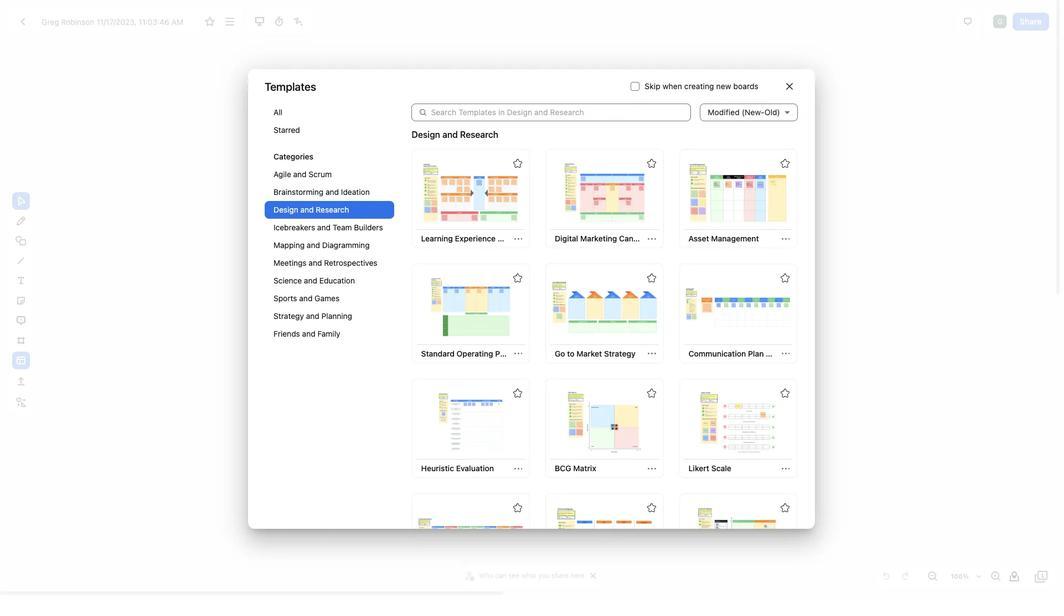 Task type: locate. For each thing, give the bounding box(es) containing it.
2 canvas from the left
[[619, 234, 646, 243]]

likert scale
[[689, 464, 732, 473]]

sports
[[274, 294, 297, 303]]

more options for bcg matrix image
[[648, 465, 657, 473]]

0 horizontal spatial strategy
[[274, 311, 304, 321]]

canvas inside button
[[619, 234, 646, 243]]

more options for heuristic evaluation image
[[514, 465, 523, 473]]

canvas
[[498, 234, 525, 243], [619, 234, 646, 243]]

1 horizontal spatial canvas
[[619, 234, 646, 243]]

more options image
[[223, 15, 236, 28]]

categories
[[274, 152, 314, 161]]

1 vertical spatial strategy
[[605, 349, 636, 358]]

%
[[963, 573, 970, 580]]

canvas left more options for digital marketing canvas icon
[[619, 234, 646, 243]]

1 vertical spatial design and research
[[274, 205, 349, 214]]

1 horizontal spatial design and research
[[412, 130, 499, 140]]

builders
[[354, 223, 383, 232]]

can
[[496, 572, 507, 580]]

mapping
[[274, 240, 305, 250]]

star this whiteboard image for standard operating procedure
[[514, 274, 522, 283]]

more options for digital marketing canvas image
[[648, 235, 657, 243]]

0 vertical spatial research
[[460, 130, 499, 140]]

star this whiteboard image down more options for heuristic evaluation icon
[[514, 504, 522, 513]]

pages image
[[1036, 570, 1049, 583]]

thumbnail for go to market strategy image
[[552, 276, 658, 338]]

star this whiteboard image
[[514, 389, 522, 398], [647, 389, 656, 398], [514, 504, 522, 513], [781, 504, 790, 513]]

0 horizontal spatial research
[[316, 205, 349, 214]]

go to market strategy
[[555, 349, 636, 358]]

star this whiteboard image inside the card for template problem statement map 'element'
[[514, 504, 522, 513]]

who can see what you share here button
[[464, 568, 588, 585]]

more options for communication plan template image
[[782, 350, 790, 358]]

0 horizontal spatial canvas
[[498, 234, 525, 243]]

go
[[555, 349, 566, 358]]

matrix
[[574, 464, 597, 473]]

star this whiteboard image for asset management
[[781, 159, 790, 168]]

0 horizontal spatial design and research
[[274, 205, 349, 214]]

digital marketing canvas
[[555, 234, 646, 243]]

and
[[443, 130, 458, 140], [293, 170, 307, 179], [326, 187, 339, 197], [301, 205, 314, 214], [317, 223, 331, 232], [307, 240, 320, 250], [309, 258, 322, 268], [304, 276, 317, 285], [299, 294, 313, 303], [306, 311, 320, 321], [302, 329, 316, 339]]

star this whiteboard image inside card for template standard operating procedure element
[[514, 274, 522, 283]]

share
[[552, 572, 569, 580]]

1 canvas from the left
[[498, 234, 525, 243]]

1 horizontal spatial research
[[460, 130, 499, 140]]

strategy and planning
[[274, 311, 352, 321]]

1 vertical spatial design
[[274, 205, 299, 214]]

star this whiteboard image down 'more options for go to market strategy' 'image'
[[647, 389, 656, 398]]

card for template communication plan template element
[[680, 264, 800, 363]]

research
[[460, 130, 499, 140], [316, 205, 349, 214]]

see
[[509, 572, 520, 580]]

standard operating procedure
[[421, 349, 533, 358]]

1 horizontal spatial strategy
[[605, 349, 636, 358]]

Search Templates in Design and Research text field
[[431, 104, 692, 121]]

card for template likert scale element
[[680, 379, 798, 478]]

asset
[[689, 234, 710, 243]]

market
[[577, 349, 602, 358]]

1 horizontal spatial design
[[412, 130, 441, 140]]

zoom out image
[[926, 570, 940, 583]]

canvas inside button
[[498, 234, 525, 243]]

(new-
[[742, 107, 765, 117]]

asset management
[[689, 234, 760, 243]]

to
[[568, 349, 575, 358]]

0 vertical spatial design
[[412, 130, 441, 140]]

share button
[[1013, 13, 1050, 30]]

star this whiteboard image down more options for standard operating procedure image
[[514, 389, 522, 398]]

card for template problem statement map element
[[412, 494, 530, 593]]

card for template asset management element
[[680, 149, 798, 248]]

likert
[[689, 464, 710, 473]]

dashboard image
[[16, 15, 29, 28]]

likert scale button
[[685, 460, 736, 478]]

star this whiteboard image down more options for likert scale icon
[[781, 504, 790, 513]]

star this whiteboard image inside card for template go to market strategy element
[[647, 274, 656, 283]]

skip when creating new boards
[[645, 81, 759, 91]]

icebreakers
[[274, 223, 315, 232]]

canvas for digital marketing canvas
[[619, 234, 646, 243]]

categories element
[[265, 104, 394, 354]]

here
[[571, 572, 585, 580]]

learning
[[421, 234, 453, 243]]

go to market strategy button
[[551, 345, 640, 363]]

strategy
[[274, 311, 304, 321], [605, 349, 636, 358]]

agile
[[274, 170, 291, 179]]

canvas right experience
[[498, 234, 525, 243]]

heuristic evaluation
[[421, 464, 494, 473]]

communication plan template
[[689, 349, 800, 358]]

star this whiteboard image for communication plan template
[[781, 274, 790, 283]]

experience
[[455, 234, 496, 243]]

card for template heuristic evaluation element
[[412, 379, 530, 478]]

modified (new-old) button
[[701, 94, 798, 130]]

templates
[[265, 80, 316, 93]]

thumbnail for standard operating procedure image
[[418, 276, 524, 338]]

learning experience canvas
[[421, 234, 525, 243]]

0 horizontal spatial design
[[274, 205, 299, 214]]

1 vertical spatial research
[[316, 205, 349, 214]]

design and research
[[412, 130, 499, 140], [274, 205, 349, 214]]

bcg
[[555, 464, 572, 473]]

retrospectives
[[324, 258, 378, 268]]

strategy right the market
[[605, 349, 636, 358]]

card for template standard operating procedure element
[[412, 264, 533, 363]]

modified
[[708, 107, 740, 117]]

all
[[274, 107, 283, 117]]

card for template outcome mapping element
[[546, 494, 664, 593]]

design and research status
[[412, 128, 499, 141]]

card for template stakeholder mapping element
[[680, 494, 798, 593]]

design and research element
[[411, 148, 800, 598]]

team
[[333, 223, 352, 232]]

heuristic evaluation button
[[417, 460, 499, 478]]

communication plan template button
[[685, 345, 800, 363]]

strategy up friends
[[274, 311, 304, 321]]

star this whiteboard image for go to market strategy
[[647, 274, 656, 283]]

star this whiteboard image for likert scale
[[781, 389, 790, 398]]

design
[[412, 130, 441, 140], [274, 205, 299, 214]]

scale
[[712, 464, 732, 473]]

0 vertical spatial strategy
[[274, 311, 304, 321]]

star this whiteboard image
[[204, 15, 217, 28], [514, 159, 522, 168], [647, 159, 656, 168], [781, 159, 790, 168], [514, 274, 522, 283], [647, 274, 656, 283], [781, 274, 790, 283], [781, 389, 790, 398], [647, 504, 656, 513]]

more tools image
[[14, 396, 28, 409]]

present image
[[253, 15, 266, 28]]

standard operating procedure button
[[417, 345, 533, 363]]

digital marketing canvas button
[[551, 230, 646, 248]]

canvas for learning experience canvas
[[498, 234, 525, 243]]

you
[[539, 572, 550, 580]]

communication
[[689, 349, 746, 358]]



Task type: vqa. For each thing, say whether or not it's contained in the screenshot.
Design inside the Categories ELEMENT
yes



Task type: describe. For each thing, give the bounding box(es) containing it.
bcg matrix button
[[551, 460, 601, 478]]

more options for standard operating procedure image
[[514, 350, 523, 358]]

brainstorming and ideation
[[274, 187, 370, 197]]

design inside design and research status
[[412, 130, 441, 140]]

card for template bcg matrix element
[[546, 379, 664, 478]]

brainstorming
[[274, 187, 324, 197]]

management
[[712, 234, 760, 243]]

star this whiteboard image for learning experience canvas
[[514, 159, 522, 168]]

research inside categories element
[[316, 205, 349, 214]]

thumbnail for outcome mapping image
[[552, 506, 658, 568]]

more options for go to market strategy image
[[648, 350, 657, 358]]

thumbnail for problem statement map image
[[418, 506, 524, 568]]

thumbnail for communication plan template image
[[686, 276, 791, 338]]

strategy inside categories element
[[274, 311, 304, 321]]

games
[[315, 294, 340, 303]]

who can see what you share here
[[479, 572, 585, 580]]

digital
[[555, 234, 579, 243]]

what
[[522, 572, 537, 580]]

and inside status
[[443, 130, 458, 140]]

sports and games
[[274, 294, 340, 303]]

operating
[[457, 349, 493, 358]]

thumbnail for learning experience canvas image
[[418, 161, 524, 223]]

star this whiteboard image inside card for template outcome mapping element
[[647, 504, 656, 513]]

marketing
[[581, 234, 617, 243]]

creating
[[685, 81, 715, 91]]

science and education
[[274, 276, 355, 285]]

evaluation
[[456, 464, 494, 473]]

meetings
[[274, 258, 307, 268]]

Document name text field
[[33, 13, 200, 30]]

learning experience canvas button
[[417, 230, 525, 248]]

thumbnail for bcg matrix image
[[552, 391, 658, 453]]

heuristic
[[421, 464, 454, 473]]

when
[[663, 81, 683, 91]]

family
[[318, 329, 341, 339]]

starred
[[274, 125, 300, 135]]

education
[[320, 276, 355, 285]]

strategy inside button
[[605, 349, 636, 358]]

asset management button
[[685, 230, 764, 248]]

more options for likert scale image
[[782, 465, 790, 473]]

icebreakers and team builders
[[274, 223, 383, 232]]

thumbnail for heuristic evaluation image
[[418, 391, 524, 453]]

who
[[479, 572, 494, 580]]

star this whiteboard image inside card for template bcg matrix element
[[647, 389, 656, 398]]

diagramming
[[322, 240, 370, 250]]

card for template go to market strategy element
[[546, 264, 664, 363]]

templates image
[[14, 354, 28, 367]]

thumbnail for likert scale image
[[686, 391, 791, 453]]

scrum
[[309, 170, 332, 179]]

star this whiteboard image inside card for template heuristic evaluation element
[[514, 389, 522, 398]]

design inside categories element
[[274, 205, 299, 214]]

share
[[1020, 16, 1043, 26]]

timer image
[[272, 15, 286, 28]]

old)
[[765, 107, 781, 117]]

boards
[[734, 81, 759, 91]]

thumbnail for digital marketing canvas image
[[552, 161, 658, 223]]

laser image
[[292, 15, 305, 28]]

meetings and retrospectives
[[274, 258, 378, 268]]

upload pdfs and images image
[[14, 375, 28, 388]]

standard
[[421, 349, 455, 358]]

friends
[[274, 329, 300, 339]]

planning
[[322, 311, 352, 321]]

skip
[[645, 81, 661, 91]]

template
[[766, 349, 800, 358]]

thumbnail for asset management image
[[686, 161, 791, 223]]

friends and family
[[274, 329, 341, 339]]

more options for learning experience canvas image
[[514, 235, 523, 243]]

science
[[274, 276, 302, 285]]

card for template learning experience canvas element
[[412, 149, 530, 248]]

thumbnail for stakeholder mapping image
[[686, 506, 791, 568]]

100
[[952, 573, 963, 580]]

design and research inside categories element
[[274, 205, 349, 214]]

research inside status
[[460, 130, 499, 140]]

bcg matrix
[[555, 464, 597, 473]]

ideation
[[341, 187, 370, 197]]

100 %
[[952, 573, 970, 580]]

plan
[[749, 349, 764, 358]]

more options for asset management image
[[782, 235, 790, 243]]

new
[[717, 81, 732, 91]]

comment panel image
[[962, 15, 975, 28]]

zoom in image
[[990, 570, 1003, 583]]

procedure
[[496, 349, 533, 358]]

mapping and diagramming
[[274, 240, 370, 250]]

agile and scrum
[[274, 170, 332, 179]]

modified (new-old)
[[708, 107, 781, 117]]

card for template digital marketing canvas element
[[546, 149, 664, 248]]

0 vertical spatial design and research
[[412, 130, 499, 140]]

star this whiteboard image for digital marketing canvas
[[647, 159, 656, 168]]

star this whiteboard image inside card for template stakeholder mapping 'element'
[[781, 504, 790, 513]]



